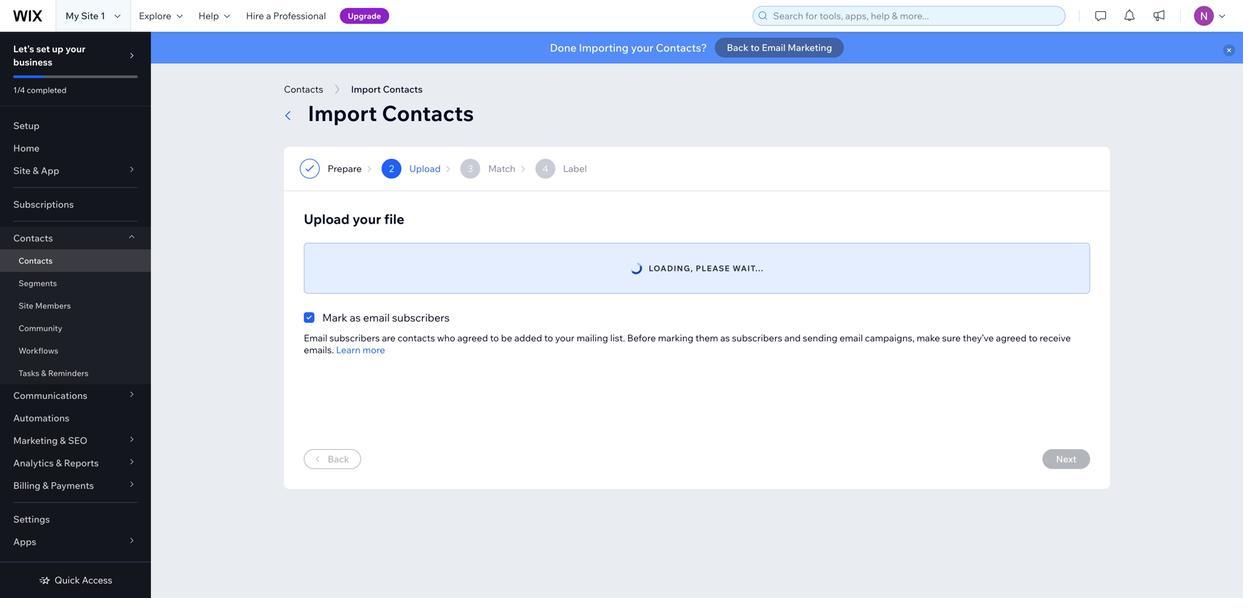 Task type: vqa. For each thing, say whether or not it's contained in the screenshot.
BACK
yes



Task type: describe. For each thing, give the bounding box(es) containing it.
analytics
[[13, 457, 54, 469]]

site & app
[[13, 165, 59, 176]]

payments
[[51, 480, 94, 491]]

workflows link
[[0, 340, 151, 362]]

subscriptions link
[[0, 193, 151, 216]]

tasks & reminders
[[19, 368, 89, 378]]

as inside mark as email subscribers option
[[350, 311, 361, 324]]

reports
[[64, 457, 99, 469]]

1/4 completed
[[13, 85, 67, 95]]

segments link
[[0, 272, 151, 295]]

setup link
[[0, 115, 151, 137]]

quick access
[[54, 575, 112, 586]]

contacts for contacts button on the top left
[[284, 83, 323, 95]]

billing & payments button
[[0, 475, 151, 497]]

back to email marketing
[[727, 42, 832, 53]]

communications
[[13, 390, 87, 401]]

contacts for contacts link
[[19, 256, 53, 266]]

site for site & app
[[13, 165, 31, 176]]

2 horizontal spatial subscribers
[[732, 332, 782, 344]]

seo
[[68, 435, 87, 446]]

campaigns,
[[865, 332, 915, 344]]

be
[[501, 332, 512, 344]]

1
[[101, 10, 105, 22]]

analytics & reports button
[[0, 452, 151, 475]]

& for tasks
[[41, 368, 46, 378]]

hire a professional link
[[238, 0, 334, 32]]

& for site
[[33, 165, 39, 176]]

setup
[[13, 120, 40, 131]]

match
[[488, 163, 515, 174]]

quick access button
[[39, 575, 112, 586]]

back to email marketing button
[[715, 38, 844, 58]]

site members
[[19, 301, 71, 311]]

tasks & reminders link
[[0, 362, 151, 385]]

2
[[389, 163, 394, 174]]

apps
[[13, 536, 36, 548]]

2 agreed from the left
[[996, 332, 1027, 344]]

marketing & seo
[[13, 435, 87, 446]]

analytics & reports
[[13, 457, 99, 469]]

wait...
[[733, 263, 764, 273]]

set
[[36, 43, 50, 55]]

tasks
[[19, 368, 39, 378]]

contacts
[[398, 332, 435, 344]]

subscriptions
[[13, 199, 74, 210]]

contacts button
[[0, 227, 151, 250]]

explore
[[139, 10, 171, 22]]

import contacts button
[[344, 79, 429, 99]]

your inside email subscribers are contacts who agreed to be added to your mailing list. before marking them as subscribers and sending email campaigns, make sure they've agreed to receive emails.
[[555, 332, 575, 344]]

make
[[917, 332, 940, 344]]

emails.
[[304, 344, 334, 356]]

billing
[[13, 480, 40, 491]]

upload your file
[[304, 211, 404, 227]]

sure
[[942, 332, 961, 344]]

completed
[[27, 85, 67, 95]]

community
[[19, 323, 62, 333]]

home
[[13, 142, 40, 154]]

settings
[[13, 514, 50, 525]]

before
[[627, 332, 656, 344]]

hire a professional
[[246, 10, 326, 22]]

business
[[13, 56, 52, 68]]

email subscribers are contacts who agreed to be added to your mailing list. before marking them as subscribers and sending email campaigns, make sure they've agreed to receive emails.
[[304, 332, 1071, 356]]

to inside button
[[751, 42, 760, 53]]

marking
[[658, 332, 693, 344]]

your inside let's set up your business
[[66, 43, 86, 55]]

file
[[384, 211, 404, 227]]

importing
[[579, 41, 629, 54]]

members
[[35, 301, 71, 311]]

0 horizontal spatial subscribers
[[329, 332, 380, 344]]

prepare button
[[300, 159, 382, 179]]

marketing inside popup button
[[13, 435, 58, 446]]

my
[[66, 10, 79, 22]]

& for analytics
[[56, 457, 62, 469]]

subscribers inside option
[[392, 311, 450, 324]]

learn more button
[[336, 344, 385, 356]]

automations link
[[0, 407, 151, 430]]

contacts?
[[656, 41, 707, 54]]

email inside back to email marketing button
[[762, 42, 786, 53]]

mark as email subscribers
[[322, 311, 450, 324]]



Task type: locate. For each thing, give the bounding box(es) containing it.
agreed right who
[[457, 332, 488, 344]]

& right billing
[[43, 480, 49, 491]]

email inside option
[[363, 311, 390, 324]]

site members link
[[0, 295, 151, 317]]

home link
[[0, 137, 151, 160]]

0 vertical spatial site
[[81, 10, 99, 22]]

and
[[784, 332, 801, 344]]

&
[[33, 165, 39, 176], [41, 368, 46, 378], [60, 435, 66, 446], [56, 457, 62, 469], [43, 480, 49, 491]]

please
[[696, 263, 730, 273]]

upload down prepare 'button'
[[304, 211, 350, 227]]

apps button
[[0, 531, 151, 553]]

0 horizontal spatial email
[[363, 311, 390, 324]]

loading, please wait...
[[649, 263, 764, 273]]

1 horizontal spatial upload
[[409, 163, 441, 174]]

your inside alert
[[631, 41, 653, 54]]

1 vertical spatial upload
[[304, 211, 350, 227]]

mailing
[[577, 332, 608, 344]]

site
[[81, 10, 99, 22], [13, 165, 31, 176], [19, 301, 33, 311]]

your
[[631, 41, 653, 54], [66, 43, 86, 55], [353, 211, 381, 227], [555, 332, 575, 344]]

let's
[[13, 43, 34, 55]]

1 horizontal spatial subscribers
[[392, 311, 450, 324]]

they've
[[963, 332, 994, 344]]

upgrade
[[348, 11, 381, 21]]

marketing
[[788, 42, 832, 53], [13, 435, 58, 446]]

0 vertical spatial email
[[762, 42, 786, 53]]

site left 1
[[81, 10, 99, 22]]

as
[[350, 311, 361, 324], [720, 332, 730, 344]]

0 vertical spatial as
[[350, 311, 361, 324]]

Mark as email subscribers checkbox
[[304, 310, 450, 326]]

email right sending
[[840, 332, 863, 344]]

& left seo
[[60, 435, 66, 446]]

site down home
[[13, 165, 31, 176]]

1 vertical spatial email
[[304, 332, 327, 344]]

& right tasks at the bottom left
[[41, 368, 46, 378]]

help button
[[191, 0, 238, 32]]

marketing inside button
[[788, 42, 832, 53]]

email up the emails. in the left bottom of the page
[[304, 332, 327, 344]]

import contacts
[[351, 83, 423, 95], [308, 100, 474, 126]]

my site 1
[[66, 10, 105, 22]]

contacts button
[[277, 79, 330, 99]]

automations
[[13, 412, 69, 424]]

1 horizontal spatial as
[[720, 332, 730, 344]]

upload for upload
[[409, 163, 441, 174]]

site for site members
[[19, 301, 33, 311]]

4
[[542, 163, 548, 174]]

communications button
[[0, 385, 151, 407]]

prepare
[[328, 163, 362, 174]]

learn more link
[[336, 344, 385, 356]]

upload for upload your file
[[304, 211, 350, 227]]

0 horizontal spatial marketing
[[13, 435, 58, 446]]

1/4
[[13, 85, 25, 95]]

0 vertical spatial upload
[[409, 163, 441, 174]]

0 vertical spatial import
[[351, 83, 381, 95]]

your right importing
[[631, 41, 653, 54]]

quick
[[54, 575, 80, 586]]

Search for tools, apps, help & more... field
[[769, 7, 1061, 25]]

who
[[437, 332, 455, 344]]

site inside site members link
[[19, 301, 33, 311]]

community link
[[0, 317, 151, 340]]

as right "mark"
[[350, 311, 361, 324]]

email right back
[[762, 42, 786, 53]]

receive
[[1040, 332, 1071, 344]]

your left the 'file'
[[353, 211, 381, 227]]

sidebar element
[[0, 32, 151, 598]]

1 vertical spatial as
[[720, 332, 730, 344]]

label
[[563, 163, 587, 174]]

up
[[52, 43, 63, 55]]

1 agreed from the left
[[457, 332, 488, 344]]

email up are
[[363, 311, 390, 324]]

learn
[[336, 344, 360, 356]]

0 horizontal spatial agreed
[[457, 332, 488, 344]]

0 vertical spatial marketing
[[788, 42, 832, 53]]

1 vertical spatial marketing
[[13, 435, 58, 446]]

let's set up your business
[[13, 43, 86, 68]]

0 horizontal spatial upload
[[304, 211, 350, 227]]

marketing & seo button
[[0, 430, 151, 452]]

email inside email subscribers are contacts who agreed to be added to your mailing list. before marking them as subscribers and sending email campaigns, make sure they've agreed to receive emails.
[[840, 332, 863, 344]]

professional
[[273, 10, 326, 22]]

1 horizontal spatial email
[[840, 332, 863, 344]]

import right contacts button on the top left
[[351, 83, 381, 95]]

site & app button
[[0, 160, 151, 182]]

more
[[363, 344, 385, 356]]

2 vertical spatial site
[[19, 301, 33, 311]]

1 vertical spatial import contacts
[[308, 100, 474, 126]]

& left app
[[33, 165, 39, 176]]

contacts for contacts dropdown button
[[13, 232, 53, 244]]

subscribers left and
[[732, 332, 782, 344]]

contacts inside dropdown button
[[13, 232, 53, 244]]

site inside site & app dropdown button
[[13, 165, 31, 176]]

to right back
[[751, 42, 760, 53]]

access
[[82, 575, 112, 586]]

upload right 2
[[409, 163, 441, 174]]

0 horizontal spatial email
[[304, 332, 327, 344]]

done importing your contacts?
[[550, 41, 707, 54]]

list.
[[610, 332, 625, 344]]

billing & payments
[[13, 480, 94, 491]]

1 horizontal spatial marketing
[[788, 42, 832, 53]]

app
[[41, 165, 59, 176]]

a
[[266, 10, 271, 22]]

email
[[363, 311, 390, 324], [840, 332, 863, 344]]

loading,
[[649, 263, 693, 273]]

mark
[[322, 311, 347, 324]]

subscribers up learn more
[[329, 332, 380, 344]]

site down segments
[[19, 301, 33, 311]]

import inside button
[[351, 83, 381, 95]]

import contacts inside button
[[351, 83, 423, 95]]

upgrade button
[[340, 8, 389, 24]]

to left be at the left of the page
[[490, 332, 499, 344]]

import down contacts button on the top left
[[308, 100, 377, 126]]

0 horizontal spatial as
[[350, 311, 361, 324]]

done importing your contacts? alert
[[151, 32, 1243, 64]]

your right up
[[66, 43, 86, 55]]

done
[[550, 41, 577, 54]]

contacts
[[284, 83, 323, 95], [383, 83, 423, 95], [382, 100, 474, 126], [13, 232, 53, 244], [19, 256, 53, 266]]

agreed
[[457, 332, 488, 344], [996, 332, 1027, 344]]

to left receive
[[1029, 332, 1038, 344]]

email inside email subscribers are contacts who agreed to be added to your mailing list. before marking them as subscribers and sending email campaigns, make sure they've agreed to receive emails.
[[304, 332, 327, 344]]

hire
[[246, 10, 264, 22]]

are
[[382, 332, 396, 344]]

0 vertical spatial email
[[363, 311, 390, 324]]

upload
[[409, 163, 441, 174], [304, 211, 350, 227]]

workflows
[[19, 346, 58, 356]]

to right added
[[544, 332, 553, 344]]

3
[[468, 163, 473, 174]]

1 vertical spatial site
[[13, 165, 31, 176]]

as inside email subscribers are contacts who agreed to be added to your mailing list. before marking them as subscribers and sending email campaigns, make sure they've agreed to receive emails.
[[720, 332, 730, 344]]

as right 'them'
[[720, 332, 730, 344]]

1 horizontal spatial agreed
[[996, 332, 1027, 344]]

agreed right the they've
[[996, 332, 1027, 344]]

0 vertical spatial import contacts
[[351, 83, 423, 95]]

1 vertical spatial import
[[308, 100, 377, 126]]

& left the reports
[[56, 457, 62, 469]]

subscribers up contacts
[[392, 311, 450, 324]]

1 vertical spatial email
[[840, 332, 863, 344]]

them
[[696, 332, 718, 344]]

settings link
[[0, 508, 151, 531]]

1 horizontal spatial email
[[762, 42, 786, 53]]

& for billing
[[43, 480, 49, 491]]

reminders
[[48, 368, 89, 378]]

import
[[351, 83, 381, 95], [308, 100, 377, 126]]

learn more
[[336, 344, 385, 356]]

subscribers
[[392, 311, 450, 324], [329, 332, 380, 344], [732, 332, 782, 344]]

your left mailing
[[555, 332, 575, 344]]

& for marketing
[[60, 435, 66, 446]]



